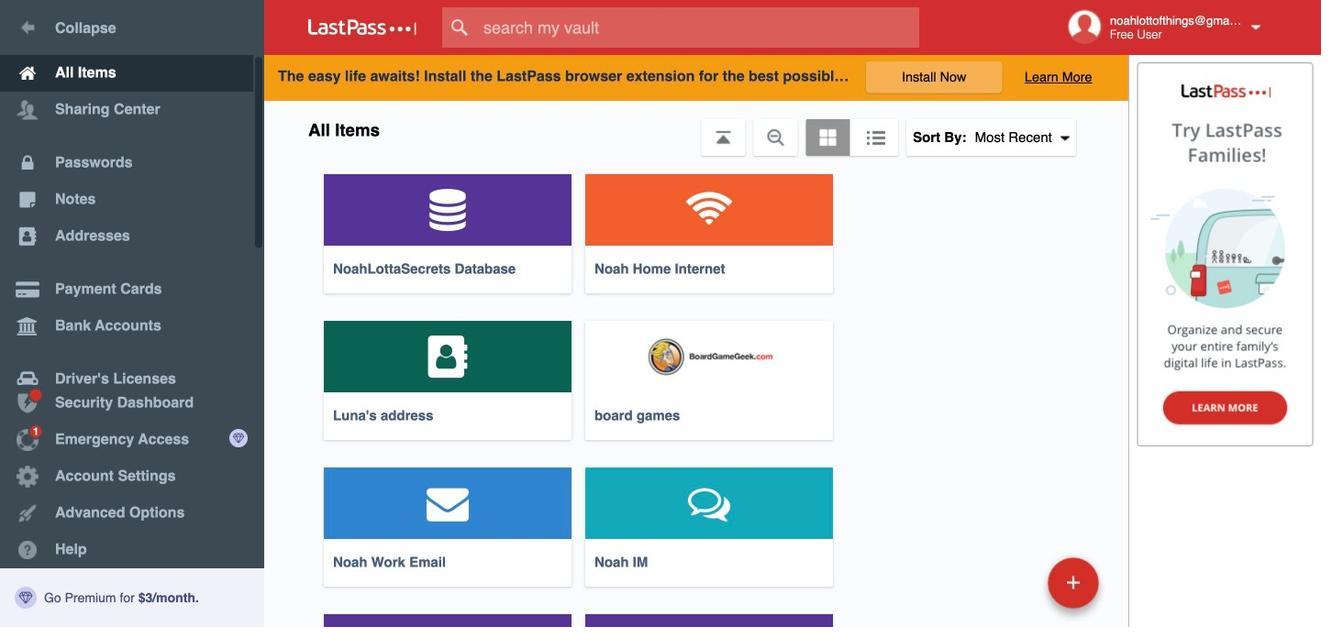 Task type: locate. For each thing, give the bounding box(es) containing it.
search my vault text field
[[442, 7, 955, 48]]

new item navigation
[[922, 552, 1110, 628]]

Search search field
[[442, 7, 955, 48]]

new item element
[[922, 557, 1106, 609]]



Task type: describe. For each thing, give the bounding box(es) containing it.
vault options navigation
[[264, 101, 1129, 156]]

main navigation navigation
[[0, 0, 264, 628]]

lastpass image
[[308, 19, 417, 36]]



Task type: vqa. For each thing, say whether or not it's contained in the screenshot.
Main Navigation navigation
yes



